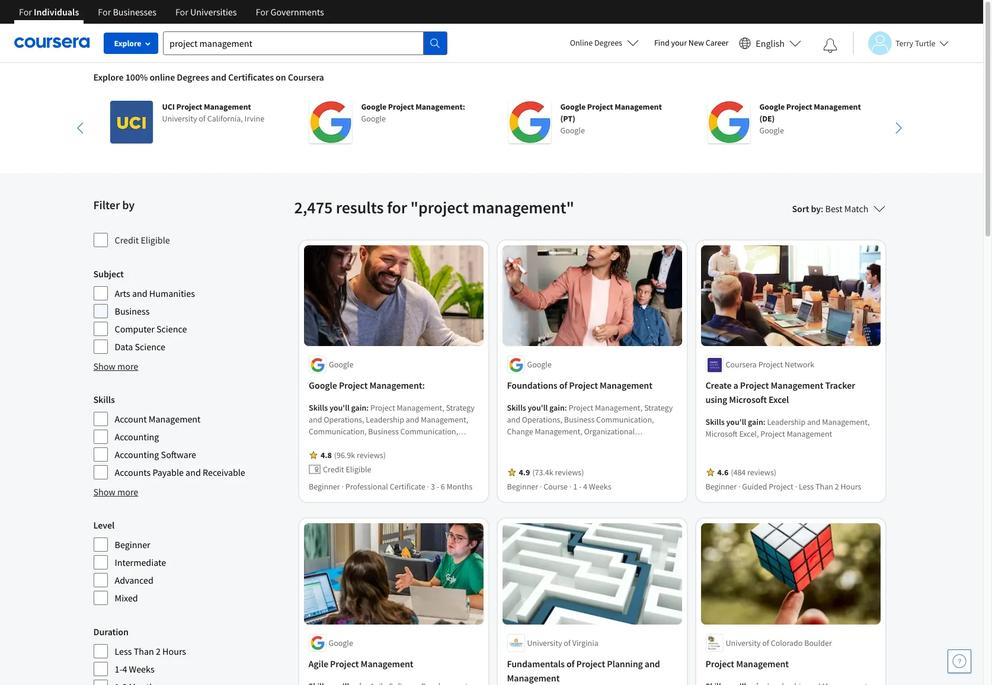 Task type: describe. For each thing, give the bounding box(es) containing it.
more for accounts
[[117, 486, 138, 498]]

governments
[[271, 6, 324, 18]]

for for businesses
[[98, 6, 111, 18]]

reviews) for of
[[555, 467, 584, 478]]

universities
[[190, 6, 237, 18]]

fundamentals of project planning and management
[[507, 658, 660, 684]]

certificates
[[228, 71, 274, 83]]

show more for accounts payable and receivable
[[93, 486, 138, 498]]

6 · from the left
[[795, 482, 797, 492]]

by for sort
[[811, 203, 821, 215]]

explore 100% online degrees and certificates on coursera
[[93, 71, 324, 83]]

uci project management university of california, irvine
[[162, 101, 264, 124]]

0 vertical spatial eligible
[[141, 234, 170, 246]]

show more button for data
[[93, 359, 138, 374]]

management, down 'influencing,'
[[597, 462, 645, 473]]

leadership inside leadership and management, microsoft excel, project management
[[767, 417, 806, 428]]

beginner for beginner
[[115, 539, 150, 551]]

fundamentals of project planning and management link
[[507, 657, 677, 685]]

foundations of project management
[[507, 380, 653, 392]]

operations,
[[522, 415, 563, 425]]

excel
[[769, 394, 789, 406]]

"project
[[411, 197, 469, 218]]

filter
[[93, 197, 120, 212]]

beginner for beginner · guided project · less than 2 hours
[[706, 482, 737, 492]]

2 · from the left
[[427, 482, 429, 492]]

skills up change
[[507, 403, 526, 413]]

reviews) for a
[[748, 467, 777, 478]]

computer science
[[115, 323, 187, 335]]

science for computer science
[[157, 323, 187, 335]]

2,475
[[294, 197, 333, 218]]

: down create a project management tracker using microsoft excel
[[764, 417, 766, 428]]

data
[[115, 341, 133, 353]]

agile
[[309, 658, 328, 670]]

receivable
[[203, 467, 245, 478]]

(de)
[[760, 113, 775, 124]]

of for university of colorado boulder
[[763, 638, 770, 649]]

show more button for accounts
[[93, 485, 138, 499]]

2,475 results for "project management"
[[294, 197, 574, 218]]

coursera project network
[[726, 360, 815, 370]]

beginner · professional certificate · 3 - 6 months
[[309, 482, 472, 492]]

gain for create a project management tracker using microsoft excel
[[748, 417, 764, 428]]

0 vertical spatial than
[[816, 482, 834, 492]]

on
[[276, 71, 286, 83]]

subject group
[[93, 267, 287, 355]]

irvine
[[245, 113, 264, 124]]

virginia
[[573, 638, 599, 649]]

planning inside project management, strategy and operations, business communication, change management, organizational development, communication, culture, emotional intelligence, influencing, leadership and management, people management, planning
[[646, 462, 677, 473]]

2 inside duration group
[[156, 646, 161, 658]]

university of colorado boulder
[[726, 638, 832, 649]]

change
[[507, 427, 533, 437]]

for governments
[[256, 6, 324, 18]]

boulder
[[805, 638, 832, 649]]

find your new career link
[[649, 36, 735, 50]]

sort
[[792, 203, 809, 215]]

explore for explore
[[114, 38, 141, 49]]

business inside project management, strategy and operations, business communication, change management, organizational development, communication, culture, emotional intelligence, influencing, leadership and management, people management, planning
[[564, 415, 595, 425]]

4 · from the left
[[570, 482, 572, 492]]

management inside create a project management tracker using microsoft excel
[[771, 380, 824, 392]]

strategy
[[644, 403, 673, 413]]

subject
[[93, 268, 124, 280]]

leadership and management, microsoft excel, project management
[[706, 417, 870, 440]]

beginner for beginner · professional certificate · 3 - 6 months
[[309, 482, 340, 492]]

0 vertical spatial credit eligible
[[115, 234, 170, 246]]

management inside leadership and management, microsoft excel, project management
[[787, 429, 833, 440]]

for
[[387, 197, 407, 218]]

google project management: google
[[361, 101, 465, 124]]

professional
[[345, 482, 388, 492]]

english button
[[735, 24, 806, 62]]

management inside google project management (de) google
[[814, 101, 861, 112]]

weeks inside duration group
[[129, 663, 155, 675]]

0 horizontal spatial gain
[[351, 403, 366, 413]]

foundations
[[507, 380, 558, 392]]

leadership inside project management, strategy and operations, business communication, change management, organizational development, communication, culture, emotional intelligence, influencing, leadership and management, people management, planning
[[631, 450, 670, 461]]

beginner · course · 1 - 4 weeks
[[507, 482, 612, 492]]

sort by : best match
[[792, 203, 869, 215]]

1 horizontal spatial 4
[[583, 482, 588, 492]]

filter by
[[93, 197, 135, 212]]

1 vertical spatial credit eligible
[[323, 464, 371, 475]]

by for filter
[[122, 197, 135, 212]]

fundamentals
[[507, 658, 565, 670]]

4.6 (484 reviews)
[[718, 467, 777, 478]]

google project management:
[[309, 380, 425, 392]]

6
[[441, 482, 445, 492]]

university inside uci project management university of california, irvine
[[162, 113, 197, 124]]

development,
[[507, 438, 556, 449]]

1 · from the left
[[341, 482, 344, 492]]

1 horizontal spatial 2
[[835, 482, 839, 492]]

(96.9k
[[334, 450, 355, 461]]

2 - from the left
[[579, 482, 582, 492]]

humanities
[[149, 288, 195, 299]]

california,
[[207, 113, 243, 124]]

project inside leadership and management, microsoft excel, project management
[[761, 429, 785, 440]]

4.9 (73.4k reviews)
[[519, 467, 584, 478]]

more for data
[[117, 360, 138, 372]]

intermediate
[[115, 557, 166, 569]]

and inside skills group
[[186, 467, 201, 478]]

project inside project management, strategy and operations, business communication, change management, organizational development, communication, culture, emotional intelligence, influencing, leadership and management, people management, planning
[[569, 403, 594, 413]]

new
[[689, 37, 704, 48]]

project management, strategy and operations, business communication, change management, organizational development, communication, culture, emotional intelligence, influencing, leadership and management, people management, planning
[[507, 403, 677, 473]]

explore button
[[104, 33, 158, 54]]

reviews) for project
[[357, 450, 386, 461]]

excel,
[[740, 429, 759, 440]]

you'll for foundations of project management
[[528, 403, 548, 413]]

best
[[826, 203, 843, 215]]

computer
[[115, 323, 155, 335]]

project inside google project management (de) google
[[787, 101, 813, 112]]

1 horizontal spatial coursera
[[726, 360, 757, 370]]

uci
[[162, 101, 175, 112]]

google project management: link
[[309, 379, 479, 393]]

project management link
[[706, 657, 876, 671]]

4.8
[[320, 450, 332, 461]]

your
[[671, 37, 687, 48]]

influencing,
[[589, 450, 630, 461]]

3 · from the left
[[540, 482, 542, 492]]

university for project management
[[726, 638, 761, 649]]

arts
[[115, 288, 130, 299]]

skills inside group
[[93, 394, 115, 406]]

network
[[785, 360, 815, 370]]

4.8 (96.9k reviews)
[[320, 450, 386, 461]]

1 horizontal spatial weeks
[[589, 482, 612, 492]]

turtle
[[915, 38, 936, 48]]

skills group
[[93, 392, 287, 480]]

payable
[[153, 467, 184, 478]]

mixed
[[115, 592, 138, 604]]

show for data
[[93, 360, 116, 372]]

online degrees
[[570, 37, 622, 48]]

results
[[336, 197, 384, 218]]

management: for google project management:
[[369, 380, 425, 392]]

for for universities
[[175, 6, 188, 18]]

0 vertical spatial hours
[[841, 482, 862, 492]]

terry turtle button
[[853, 31, 949, 55]]

skills you'll gain : for create a project management tracker using microsoft excel
[[706, 417, 767, 428]]

certificate
[[390, 482, 425, 492]]

management inside google project management (pt) google
[[615, 101, 662, 112]]

management, up course
[[522, 462, 570, 473]]

culture,
[[617, 438, 645, 449]]



Task type: locate. For each thing, give the bounding box(es) containing it.
2 horizontal spatial reviews)
[[748, 467, 777, 478]]

2 show more button from the top
[[93, 485, 138, 499]]

beginner down 4.8
[[309, 482, 340, 492]]

career
[[706, 37, 729, 48]]

management, inside leadership and management, microsoft excel, project management
[[822, 417, 870, 428]]

1 vertical spatial less
[[115, 646, 132, 658]]

0 horizontal spatial business
[[115, 305, 150, 317]]

1 horizontal spatial university
[[527, 638, 562, 649]]

science down the humanities
[[157, 323, 187, 335]]

4.9
[[519, 467, 530, 478]]

· left professional
[[341, 482, 344, 492]]

foundations of project management link
[[507, 379, 677, 393]]

0 vertical spatial show more button
[[93, 359, 138, 374]]

1 horizontal spatial business
[[564, 415, 595, 425]]

credit down 4.8
[[323, 464, 344, 475]]

0 vertical spatial management:
[[416, 101, 465, 112]]

project inside google project management: google
[[388, 101, 414, 112]]

1 vertical spatial management:
[[369, 380, 425, 392]]

1 horizontal spatial hours
[[841, 482, 862, 492]]

gain for foundations of project management
[[550, 403, 565, 413]]

more down data
[[117, 360, 138, 372]]

1 horizontal spatial google image
[[508, 101, 551, 143]]

4 for from the left
[[256, 6, 269, 18]]

3 google image from the left
[[708, 101, 750, 143]]

0 horizontal spatial university
[[162, 113, 197, 124]]

1 vertical spatial accounting
[[115, 449, 159, 461]]

0 vertical spatial more
[[117, 360, 138, 372]]

emotional
[[507, 450, 543, 461]]

google image for (pt)
[[508, 101, 551, 143]]

find
[[655, 37, 670, 48]]

degrees
[[595, 37, 622, 48], [177, 71, 209, 83]]

0 horizontal spatial coursera
[[288, 71, 324, 83]]

1 show more from the top
[[93, 360, 138, 372]]

gain down google project management:
[[351, 403, 366, 413]]

2 horizontal spatial skills you'll gain :
[[706, 417, 767, 428]]

0 vertical spatial communication,
[[596, 415, 654, 425]]

2 more from the top
[[117, 486, 138, 498]]

4 right "1"
[[583, 482, 588, 492]]

hours inside duration group
[[162, 646, 186, 658]]

show more
[[93, 360, 138, 372], [93, 486, 138, 498]]

3 for from the left
[[175, 6, 188, 18]]

beginner up the intermediate
[[115, 539, 150, 551]]

leadership down excel
[[767, 417, 806, 428]]

1 horizontal spatial -
[[579, 482, 582, 492]]

people
[[571, 462, 595, 473]]

you'll up excel,
[[727, 417, 747, 428]]

explore for explore 100% online degrees and certificates on coursera
[[93, 71, 124, 83]]

create a project management tracker using microsoft excel
[[706, 380, 856, 406]]

for left individuals
[[19, 6, 32, 18]]

1 vertical spatial microsoft
[[706, 429, 738, 440]]

2 horizontal spatial gain
[[748, 417, 764, 428]]

(484
[[731, 467, 746, 478]]

4.6
[[718, 467, 729, 478]]

1 vertical spatial leadership
[[631, 450, 670, 461]]

of down university of virginia
[[567, 658, 575, 670]]

university up the project management
[[726, 638, 761, 649]]

online
[[570, 37, 593, 48]]

0 vertical spatial 4
[[583, 482, 588, 492]]

1 vertical spatial 2
[[156, 646, 161, 658]]

beginner down 4.9
[[507, 482, 538, 492]]

for left businesses
[[98, 6, 111, 18]]

planning
[[646, 462, 677, 473], [607, 658, 643, 670]]

university of california, irvine image
[[110, 101, 153, 143]]

guided
[[742, 482, 767, 492]]

google image
[[309, 101, 352, 143], [508, 101, 551, 143], [708, 101, 750, 143]]

- left 6
[[436, 482, 439, 492]]

english
[[756, 37, 785, 49]]

microsoft down a
[[729, 394, 767, 406]]

1 horizontal spatial by
[[811, 203, 821, 215]]

university down 'uci' on the left top of page
[[162, 113, 197, 124]]

university for fundamentals of project planning and management
[[527, 638, 562, 649]]

of left the virginia
[[564, 638, 571, 649]]

show more for data science
[[93, 360, 138, 372]]

1 more from the top
[[117, 360, 138, 372]]

0 vertical spatial leadership
[[767, 417, 806, 428]]

university of virginia
[[527, 638, 599, 649]]

-
[[436, 482, 439, 492], [579, 482, 582, 492]]

4 down less than 2 hours
[[122, 663, 127, 675]]

you'll down google project management:
[[329, 403, 349, 413]]

management: inside google project management: google
[[416, 101, 465, 112]]

data science
[[115, 341, 165, 353]]

coursera up a
[[726, 360, 757, 370]]

less inside duration group
[[115, 646, 132, 658]]

5 · from the left
[[739, 482, 741, 492]]

3
[[431, 482, 435, 492]]

0 vertical spatial planning
[[646, 462, 677, 473]]

of for university of virginia
[[564, 638, 571, 649]]

·
[[341, 482, 344, 492], [427, 482, 429, 492], [540, 482, 542, 492], [570, 482, 572, 492], [739, 482, 741, 492], [795, 482, 797, 492]]

for individuals
[[19, 6, 79, 18]]

0 vertical spatial explore
[[114, 38, 141, 49]]

0 horizontal spatial skills you'll gain :
[[309, 403, 370, 413]]

by right sort
[[811, 203, 821, 215]]

for for individuals
[[19, 6, 32, 18]]

google image for (de)
[[708, 101, 750, 143]]

1 google image from the left
[[309, 101, 352, 143]]

microsoft inside leadership and management, microsoft excel, project management
[[706, 429, 738, 440]]

1 horizontal spatial less
[[799, 482, 814, 492]]

weeks down less than 2 hours
[[129, 663, 155, 675]]

skills up account
[[93, 394, 115, 406]]

of left colorado at the bottom of page
[[763, 638, 770, 649]]

1 horizontal spatial you'll
[[528, 403, 548, 413]]

duration group
[[93, 625, 287, 685]]

agile project management
[[309, 658, 414, 670]]

gain up "operations,"
[[550, 403, 565, 413]]

1 vertical spatial show more
[[93, 486, 138, 498]]

course
[[544, 482, 568, 492]]

1 for from the left
[[19, 6, 32, 18]]

management, down tracker
[[822, 417, 870, 428]]

beginner
[[309, 482, 340, 492], [507, 482, 538, 492], [706, 482, 737, 492], [115, 539, 150, 551]]

skills you'll gain : for foundations of project management
[[507, 403, 569, 413]]

What do you want to learn? text field
[[163, 31, 424, 55]]

· down the '(484'
[[739, 482, 741, 492]]

project inside uci project management university of california, irvine
[[176, 101, 202, 112]]

you'll for create a project management tracker using microsoft excel
[[727, 417, 747, 428]]

microsoft inside create a project management tracker using microsoft excel
[[729, 394, 767, 406]]

eligible
[[141, 234, 170, 246], [346, 464, 371, 475]]

of right foundations
[[559, 380, 568, 392]]

1 vertical spatial communication,
[[558, 438, 616, 449]]

for universities
[[175, 6, 237, 18]]

· left 3
[[427, 482, 429, 492]]

: down google project management:
[[366, 403, 369, 413]]

1 vertical spatial show more button
[[93, 485, 138, 499]]

of inside uci project management university of california, irvine
[[199, 113, 206, 124]]

2
[[835, 482, 839, 492], [156, 646, 161, 658]]

skills up 4.8
[[309, 403, 328, 413]]

1 vertical spatial than
[[134, 646, 154, 658]]

1 vertical spatial planning
[[607, 658, 643, 670]]

0 horizontal spatial you'll
[[329, 403, 349, 413]]

management,
[[595, 403, 643, 413], [822, 417, 870, 428], [535, 427, 583, 437], [522, 462, 570, 473], [597, 462, 645, 473]]

reviews) up guided
[[748, 467, 777, 478]]

online
[[150, 71, 175, 83]]

create a project management tracker using microsoft excel link
[[706, 379, 876, 407]]

1 horizontal spatial skills you'll gain :
[[507, 403, 569, 413]]

skills you'll gain : up excel,
[[706, 417, 767, 428]]

accounting for accounting software
[[115, 449, 159, 461]]

level group
[[93, 518, 287, 606]]

· left "1"
[[570, 482, 572, 492]]

than inside duration group
[[134, 646, 154, 658]]

show more button down accounts
[[93, 485, 138, 499]]

1
[[573, 482, 578, 492]]

advanced
[[115, 575, 153, 586]]

show up level
[[93, 486, 116, 498]]

for for governments
[[256, 6, 269, 18]]

intelligence,
[[545, 450, 587, 461]]

1 vertical spatial credit
[[323, 464, 344, 475]]

beginner · guided project · less than 2 hours
[[706, 482, 862, 492]]

and inside fundamentals of project planning and management
[[645, 658, 660, 670]]

show more button
[[93, 359, 138, 374], [93, 485, 138, 499]]

of inside the foundations of project management link
[[559, 380, 568, 392]]

beginner inside "level" group
[[115, 539, 150, 551]]

show more button down data
[[93, 359, 138, 374]]

0 horizontal spatial hours
[[162, 646, 186, 658]]

0 horizontal spatial planning
[[607, 658, 643, 670]]

less right guided
[[799, 482, 814, 492]]

by
[[122, 197, 135, 212], [811, 203, 821, 215]]

1 vertical spatial business
[[564, 415, 595, 425]]

skills you'll gain :
[[309, 403, 370, 413], [507, 403, 569, 413], [706, 417, 767, 428]]

show notifications image
[[824, 39, 838, 53]]

business up computer
[[115, 305, 150, 317]]

than
[[816, 482, 834, 492], [134, 646, 154, 658]]

· right guided
[[795, 482, 797, 492]]

0 horizontal spatial 4
[[122, 663, 127, 675]]

tracker
[[826, 380, 856, 392]]

1-
[[115, 663, 122, 675]]

of for foundations of project management
[[559, 380, 568, 392]]

None search field
[[163, 31, 448, 55]]

credit down filter by
[[115, 234, 139, 246]]

0 vertical spatial coursera
[[288, 71, 324, 83]]

software
[[161, 449, 196, 461]]

skills
[[93, 394, 115, 406], [309, 403, 328, 413], [507, 403, 526, 413], [706, 417, 725, 428]]

science
[[157, 323, 187, 335], [135, 341, 165, 353]]

1 show more button from the top
[[93, 359, 138, 374]]

0 vertical spatial degrees
[[595, 37, 622, 48]]

project inside fundamentals of project planning and management
[[577, 658, 605, 670]]

1 horizontal spatial than
[[816, 482, 834, 492]]

2 horizontal spatial google image
[[708, 101, 750, 143]]

banner navigation
[[9, 0, 334, 33]]

: down foundations of project management
[[565, 403, 567, 413]]

skills you'll gain : down google project management:
[[309, 403, 370, 413]]

1 show from the top
[[93, 360, 116, 372]]

project inside create a project management tracker using microsoft excel
[[740, 380, 769, 392]]

colorado
[[771, 638, 803, 649]]

communication, up organizational
[[596, 415, 654, 425]]

1 vertical spatial hours
[[162, 646, 186, 658]]

0 vertical spatial less
[[799, 482, 814, 492]]

science down computer science
[[135, 341, 165, 353]]

credit eligible
[[115, 234, 170, 246], [323, 464, 371, 475]]

1 horizontal spatial credit eligible
[[323, 464, 371, 475]]

terry turtle
[[896, 38, 936, 48]]

0 horizontal spatial reviews)
[[357, 450, 386, 461]]

1 horizontal spatial planning
[[646, 462, 677, 473]]

google
[[361, 101, 387, 112], [561, 101, 586, 112], [760, 101, 785, 112], [361, 113, 386, 124], [561, 125, 585, 136], [760, 125, 784, 136], [329, 360, 353, 370], [527, 360, 552, 370], [309, 380, 337, 392], [329, 638, 353, 649]]

1 horizontal spatial degrees
[[595, 37, 622, 48]]

· down "(73.4k"
[[540, 482, 542, 492]]

1 horizontal spatial credit
[[323, 464, 344, 475]]

4 inside duration group
[[122, 663, 127, 675]]

google project management (pt) google
[[561, 101, 662, 136]]

coursera image
[[14, 33, 90, 52]]

planning inside fundamentals of project planning and management
[[607, 658, 643, 670]]

credit eligible down filter by
[[115, 234, 170, 246]]

hours
[[841, 482, 862, 492], [162, 646, 186, 658]]

1 vertical spatial 4
[[122, 663, 127, 675]]

1 vertical spatial science
[[135, 341, 165, 353]]

and inside subject group
[[132, 288, 147, 299]]

agile project management link
[[309, 657, 479, 671]]

google image for google
[[309, 101, 352, 143]]

1 - from the left
[[436, 482, 439, 492]]

0 vertical spatial accounting
[[115, 431, 159, 443]]

project inside google project management (pt) google
[[587, 101, 613, 112]]

2 horizontal spatial you'll
[[727, 417, 747, 428]]

explore
[[114, 38, 141, 49], [93, 71, 124, 83]]

university up fundamentals
[[527, 638, 562, 649]]

1 vertical spatial show
[[93, 486, 116, 498]]

0 horizontal spatial less
[[115, 646, 132, 658]]

show for accounts
[[93, 486, 116, 498]]

you'll up "operations,"
[[528, 403, 548, 413]]

show down data
[[93, 360, 116, 372]]

0 vertical spatial 2
[[835, 482, 839, 492]]

: left 'best'
[[821, 203, 824, 215]]

1 horizontal spatial reviews)
[[555, 467, 584, 478]]

accounts
[[115, 467, 151, 478]]

2 horizontal spatial university
[[726, 638, 761, 649]]

0 vertical spatial microsoft
[[729, 394, 767, 406]]

coursera
[[288, 71, 324, 83], [726, 360, 757, 370]]

project
[[176, 101, 202, 112], [388, 101, 414, 112], [587, 101, 613, 112], [787, 101, 813, 112], [759, 360, 783, 370], [339, 380, 368, 392], [569, 380, 598, 392], [740, 380, 769, 392], [569, 403, 594, 413], [761, 429, 785, 440], [769, 482, 794, 492], [330, 658, 359, 670], [577, 658, 605, 670], [706, 658, 735, 670]]

0 horizontal spatial weeks
[[129, 663, 155, 675]]

0 horizontal spatial 2
[[156, 646, 161, 658]]

(73.4k
[[533, 467, 554, 478]]

microsoft left excel,
[[706, 429, 738, 440]]

terry
[[896, 38, 914, 48]]

and inside leadership and management, microsoft excel, project management
[[807, 417, 821, 428]]

show more down accounts
[[93, 486, 138, 498]]

skills you'll gain : up "operations,"
[[507, 403, 569, 413]]

0 horizontal spatial credit eligible
[[115, 234, 170, 246]]

gain up excel,
[[748, 417, 764, 428]]

using
[[706, 394, 728, 406]]

weeks right "1"
[[589, 482, 612, 492]]

management inside skills group
[[149, 413, 201, 425]]

level
[[93, 519, 115, 531]]

for left universities
[[175, 6, 188, 18]]

0 vertical spatial show
[[93, 360, 116, 372]]

1 vertical spatial more
[[117, 486, 138, 498]]

2 show from the top
[[93, 486, 116, 498]]

2 show more from the top
[[93, 486, 138, 498]]

eligible down 4.8 (96.9k reviews)
[[346, 464, 371, 475]]

1 horizontal spatial eligible
[[346, 464, 371, 475]]

0 horizontal spatial credit
[[115, 234, 139, 246]]

degrees inside dropdown button
[[595, 37, 622, 48]]

1 vertical spatial degrees
[[177, 71, 209, 83]]

0 horizontal spatial than
[[134, 646, 154, 658]]

management inside fundamentals of project planning and management
[[507, 672, 560, 684]]

explore down for businesses
[[114, 38, 141, 49]]

help center image
[[953, 655, 967, 669]]

management, up organizational
[[595, 403, 643, 413]]

for left governments
[[256, 6, 269, 18]]

for businesses
[[98, 6, 156, 18]]

:
[[821, 203, 824, 215], [366, 403, 369, 413], [565, 403, 567, 413], [764, 417, 766, 428]]

1 vertical spatial weeks
[[129, 663, 155, 675]]

0 horizontal spatial leadership
[[631, 450, 670, 461]]

business inside subject group
[[115, 305, 150, 317]]

accounting software
[[115, 449, 196, 461]]

1 horizontal spatial gain
[[550, 403, 565, 413]]

science for data science
[[135, 341, 165, 353]]

0 vertical spatial science
[[157, 323, 187, 335]]

of
[[199, 113, 206, 124], [559, 380, 568, 392], [564, 638, 571, 649], [763, 638, 770, 649], [567, 658, 575, 670]]

business up organizational
[[564, 415, 595, 425]]

reviews) up "1"
[[555, 467, 584, 478]]

0 horizontal spatial degrees
[[177, 71, 209, 83]]

1 vertical spatial explore
[[93, 71, 124, 83]]

0 vertical spatial credit
[[115, 234, 139, 246]]

by right filter
[[122, 197, 135, 212]]

1 vertical spatial eligible
[[346, 464, 371, 475]]

0 horizontal spatial google image
[[309, 101, 352, 143]]

less up 1-
[[115, 646, 132, 658]]

management inside uci project management university of california, irvine
[[204, 101, 251, 112]]

accounting down account
[[115, 431, 159, 443]]

weeks
[[589, 482, 612, 492], [129, 663, 155, 675]]

account
[[115, 413, 147, 425]]

more
[[117, 360, 138, 372], [117, 486, 138, 498]]

0 vertical spatial business
[[115, 305, 150, 317]]

management: for google project management: google
[[416, 101, 465, 112]]

of left california,
[[199, 113, 206, 124]]

2 accounting from the top
[[115, 449, 159, 461]]

0 vertical spatial show more
[[93, 360, 138, 372]]

beginner for beginner · course · 1 - 4 weeks
[[507, 482, 538, 492]]

eligible up arts and humanities
[[141, 234, 170, 246]]

management, down "operations,"
[[535, 427, 583, 437]]

reviews) right (96.9k
[[357, 450, 386, 461]]

microsoft
[[729, 394, 767, 406], [706, 429, 738, 440]]

0 horizontal spatial by
[[122, 197, 135, 212]]

months
[[446, 482, 472, 492]]

0 vertical spatial weeks
[[589, 482, 612, 492]]

accounting up accounts
[[115, 449, 159, 461]]

leadership down 'culture,'
[[631, 450, 670, 461]]

1 vertical spatial coursera
[[726, 360, 757, 370]]

explore inside explore popup button
[[114, 38, 141, 49]]

1 horizontal spatial leadership
[[767, 417, 806, 428]]

show more down data
[[93, 360, 138, 372]]

credit eligible down (96.9k
[[323, 464, 371, 475]]

of for fundamentals of project planning and management
[[567, 658, 575, 670]]

more down accounts
[[117, 486, 138, 498]]

explore left 100%
[[93, 71, 124, 83]]

university
[[162, 113, 197, 124], [527, 638, 562, 649], [726, 638, 761, 649]]

create
[[706, 380, 732, 392]]

- right "1"
[[579, 482, 582, 492]]

of inside fundamentals of project planning and management
[[567, 658, 575, 670]]

skills down "using"
[[706, 417, 725, 428]]

2 for from the left
[[98, 6, 111, 18]]

coursera right on
[[288, 71, 324, 83]]

1 accounting from the top
[[115, 431, 159, 443]]

beginner down the 4.6
[[706, 482, 737, 492]]

accounting for accounting
[[115, 431, 159, 443]]

2 google image from the left
[[508, 101, 551, 143]]

0 horizontal spatial -
[[436, 482, 439, 492]]

0 horizontal spatial eligible
[[141, 234, 170, 246]]

account management
[[115, 413, 201, 425]]

communication, up people
[[558, 438, 616, 449]]



Task type: vqa. For each thing, say whether or not it's contained in the screenshot.
leftmost Than
yes



